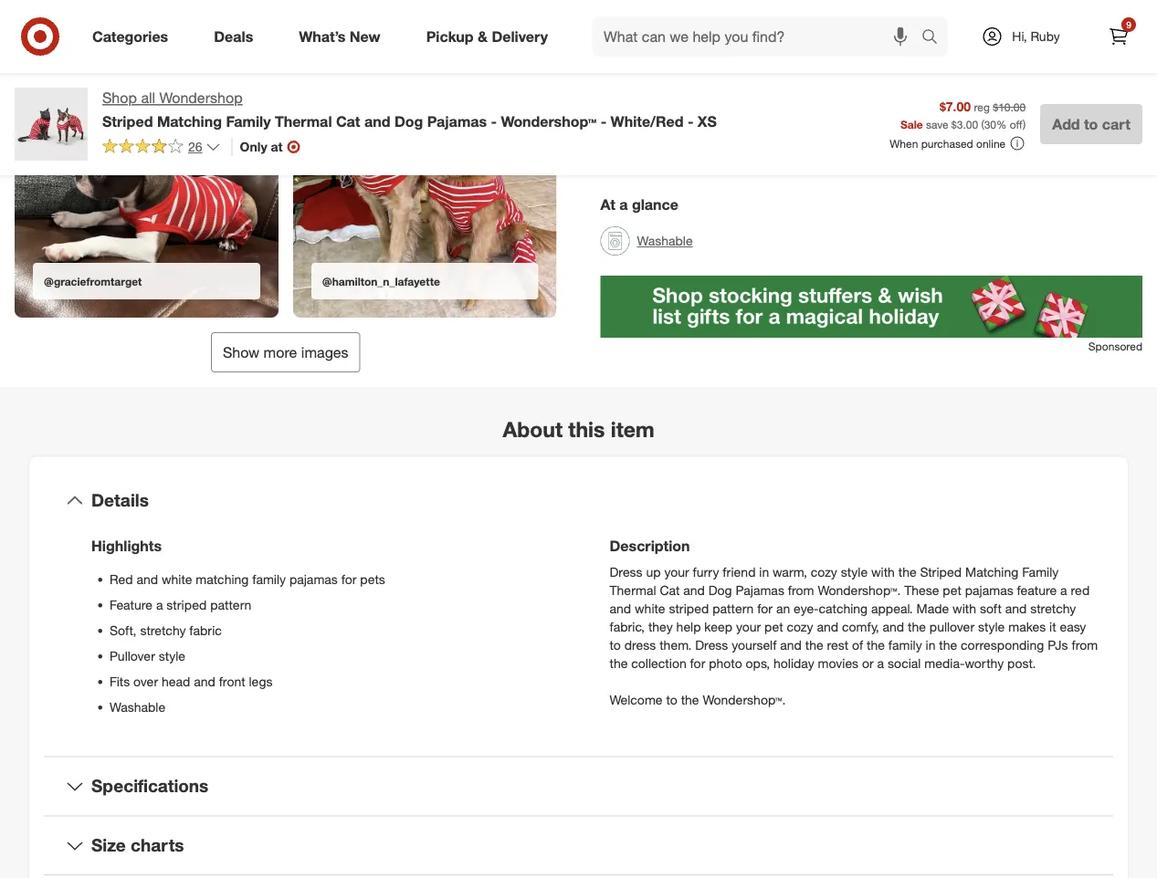 Task type: vqa. For each thing, say whether or not it's contained in the screenshot.
Add the to
yes



Task type: locate. For each thing, give the bounding box(es) containing it.
@hamilton_n_lafayette
[[322, 274, 440, 288]]

categories
[[92, 27, 168, 45]]

1 vertical spatial cat
[[660, 582, 680, 598]]

feature
[[110, 597, 153, 613]]

pattern
[[210, 597, 251, 613], [713, 601, 754, 617]]

wondershop™. down ops,
[[703, 692, 786, 708]]

matching
[[196, 571, 249, 587]]

washable down glance
[[637, 233, 693, 249]]

30
[[984, 117, 997, 131]]

highlights
[[91, 538, 162, 555]]

0 vertical spatial item
[[1113, 35, 1135, 49]]

of
[[852, 637, 863, 653]]

the down made
[[908, 619, 926, 635]]

to for add
[[1084, 115, 1098, 133]]

pattern down matching
[[210, 597, 251, 613]]

1 horizontal spatial family
[[889, 637, 922, 653]]

0 vertical spatial washable
[[637, 233, 693, 249]]

thermal
[[275, 112, 332, 130], [610, 582, 656, 598]]

2 vertical spatial to
[[666, 692, 678, 708]]

0 horizontal spatial family
[[252, 571, 286, 587]]

this
[[569, 417, 605, 442]]

add right ruby
[[1090, 35, 1110, 49]]

to right welcome
[[666, 692, 678, 708]]

0 horizontal spatial from
[[788, 582, 814, 598]]

a left red
[[1061, 582, 1068, 598]]

size charts button
[[44, 817, 1114, 875]]

1 vertical spatial add
[[1052, 115, 1080, 133]]

cat inside "shop all wondershop striped matching family thermal cat and dog pajamas - wondershop™ - white/red - xs"
[[336, 112, 360, 130]]

for left photo
[[690, 655, 705, 671]]

family up feature
[[1022, 564, 1059, 580]]

0 horizontal spatial wondershop™.
[[703, 692, 786, 708]]

pajamas inside dress up your furry friend in warm, cozy style with the striped matching family thermal cat and dog pajamas from wondershop™. these pet pajamas feature a red and white striped pattern for an eye-catching appeal. made with soft and stretchy fabric, they help keep your pet cozy and comfy, and the pullover style makes it easy to dress them. dress yourself and the rest of the family in the corresponding pjs from the collection for photo ops, holiday movies or a social media-worthy post.
[[736, 582, 785, 598]]

for
[[688, 33, 706, 50], [341, 571, 357, 587], [758, 601, 773, 617], [690, 655, 705, 671]]

1 vertical spatial family
[[1022, 564, 1059, 580]]

stretchy
[[1031, 601, 1076, 617], [140, 623, 186, 639]]

0 vertical spatial thermal
[[275, 112, 332, 130]]

pjs
[[1048, 637, 1068, 653]]

makes
[[1009, 619, 1046, 635]]

1 vertical spatial white
[[635, 601, 665, 617]]

and inside "shop all wondershop striped matching family thermal cat and dog pajamas - wondershop™ - white/red - xs"
[[364, 112, 390, 130]]

0 horizontal spatial matching
[[157, 112, 222, 130]]

thermal down up
[[610, 582, 656, 598]]

keep
[[705, 619, 733, 635]]

1 vertical spatial your
[[736, 619, 761, 635]]

pet down an
[[765, 619, 783, 635]]

1 horizontal spatial dog
[[709, 582, 732, 598]]

dog inside "shop all wondershop striped matching family thermal cat and dog pajamas - wondershop™ - white/red - xs"
[[395, 112, 423, 130]]

0 horizontal spatial pattern
[[210, 597, 251, 613]]

0 horizontal spatial over
[[133, 674, 158, 690]]

0 horizontal spatial your
[[665, 564, 689, 580]]

xs
[[698, 112, 717, 130]]

1 vertical spatial pet
[[765, 619, 783, 635]]

0 vertical spatial over
[[667, 132, 697, 150]]

categories link
[[77, 16, 191, 57]]

thermal up at at left top
[[275, 112, 332, 130]]

1 horizontal spatial your
[[736, 619, 761, 635]]

photo
[[709, 655, 742, 671]]

the down collection
[[681, 692, 699, 708]]

0 horizontal spatial white
[[162, 571, 192, 587]]

0 horizontal spatial dog
[[395, 112, 423, 130]]

with up appeal.
[[871, 564, 895, 580]]

matching down "wondershop" on the left top of the page
[[157, 112, 222, 130]]

to inside dress up your furry friend in warm, cozy style with the striped matching family thermal cat and dog pajamas from wondershop™. these pet pajamas feature a red and white striped pattern for an eye-catching appeal. made with soft and stretchy fabric, they help keep your pet cozy and comfy, and the pullover style makes it easy to dress them. dress yourself and the rest of the family in the corresponding pjs from the collection for photo ops, holiday movies or a social media-worthy post.
[[610, 637, 621, 653]]

1 vertical spatial dog
[[709, 582, 732, 598]]

pet
[[943, 582, 962, 598], [765, 619, 783, 635]]

time
[[701, 132, 731, 150]]

item down the 9
[[1113, 35, 1135, 49]]

warm,
[[773, 564, 807, 580]]

1 horizontal spatial pajamas
[[736, 582, 785, 598]]

thermal inside "shop all wondershop striped matching family thermal cat and dog pajamas - wondershop™ - white/red - xs"
[[275, 112, 332, 130]]

1 horizontal spatial add
[[1090, 35, 1110, 49]]

worthy
[[965, 655, 1004, 671]]

1 horizontal spatial style
[[841, 564, 868, 580]]

deals
[[214, 27, 253, 45]]

1 vertical spatial wondershop™.
[[703, 692, 786, 708]]

0 vertical spatial pajamas
[[427, 112, 487, 130]]

the right the of
[[867, 637, 885, 653]]

your up yourself
[[736, 619, 761, 635]]

it
[[1050, 619, 1057, 635]]

1 vertical spatial with
[[953, 601, 976, 617]]

eye-
[[794, 601, 819, 617]]

1 vertical spatial thermal
[[610, 582, 656, 598]]

1 horizontal spatial with
[[953, 601, 976, 617]]

advertisement region
[[601, 276, 1143, 338]]

more
[[264, 343, 297, 361]]

a right at
[[620, 195, 628, 213]]

1 horizontal spatial stretchy
[[1031, 601, 1076, 617]]

striped up help at right bottom
[[669, 601, 709, 617]]

cat down up
[[660, 582, 680, 598]]

hi, ruby
[[1012, 28, 1060, 44]]

cat inside dress up your furry friend in warm, cozy style with the striped matching family thermal cat and dog pajamas from wondershop™. these pet pajamas feature a red and white striped pattern for an eye-catching appeal. made with soft and stretchy fabric, they help keep your pet cozy and comfy, and the pullover style makes it easy to dress them. dress yourself and the rest of the family in the corresponding pjs from the collection for photo ops, holiday movies or a social media-worthy post.
[[660, 582, 680, 598]]

0 horizontal spatial cat
[[336, 112, 360, 130]]

0 horizontal spatial to
[[610, 637, 621, 653]]

1 vertical spatial stretchy
[[140, 623, 186, 639]]

hi,
[[1012, 28, 1027, 44]]

add
[[1090, 35, 1110, 49], [1052, 115, 1080, 133]]

these
[[905, 582, 939, 598]]

washable down the fits
[[110, 699, 165, 715]]

9 link
[[1099, 16, 1139, 57]]

an
[[776, 601, 790, 617]]

0 vertical spatial with
[[871, 564, 895, 580]]

0 horizontal spatial add
[[1052, 115, 1080, 133]]

wondershop™. inside dress up your furry friend in warm, cozy style with the striped matching family thermal cat and dog pajamas from wondershop™. these pet pajamas feature a red and white striped pattern for an eye-catching appeal. made with soft and stretchy fabric, they help keep your pet cozy and comfy, and the pullover style makes it easy to dress them. dress yourself and the rest of the family in the corresponding pjs from the collection for photo ops, holiday movies or a social media-worthy post.
[[818, 582, 901, 598]]

striped down shop
[[102, 112, 153, 130]]

1 horizontal spatial striped
[[669, 601, 709, 617]]

for left an
[[758, 601, 773, 617]]

pajamas up soft
[[965, 582, 1014, 598]]

fits
[[110, 674, 130, 690]]

and up fabric,
[[610, 601, 631, 617]]

family up only
[[226, 112, 271, 130]]

pickup & delivery
[[426, 27, 548, 45]]

matching inside dress up your furry friend in warm, cozy style with the striped matching family thermal cat and dog pajamas from wondershop™. these pet pajamas feature a red and white striped pattern for an eye-catching appeal. made with soft and stretchy fabric, they help keep your pet cozy and comfy, and the pullover style makes it easy to dress them. dress yourself and the rest of the family in the corresponding pjs from the collection for photo ops, holiday movies or a social media-worthy post.
[[966, 564, 1019, 580]]

pajamas inside dress up your furry friend in warm, cozy style with the striped matching family thermal cat and dog pajamas from wondershop™. these pet pajamas feature a red and white striped pattern for an eye-catching appeal. made with soft and stretchy fabric, they help keep your pet cozy and comfy, and the pullover style makes it easy to dress them. dress yourself and the rest of the family in the corresponding pjs from the collection for photo ops, holiday movies or a social media-worthy post.
[[965, 582, 1014, 598]]

pajamas down pickup
[[427, 112, 487, 130]]

a
[[620, 195, 628, 213], [1061, 582, 1068, 598], [156, 597, 163, 613], [877, 655, 884, 671]]

and up holiday
[[780, 637, 802, 653]]

0 horizontal spatial family
[[226, 112, 271, 130]]

up
[[646, 564, 661, 580]]

1 vertical spatial striped
[[920, 564, 962, 580]]

add right )
[[1052, 115, 1080, 133]]

stretchy up the pullover style
[[140, 623, 186, 639]]

1 vertical spatial family
[[889, 637, 922, 653]]

to inside button
[[1084, 115, 1098, 133]]

- left wondershop™
[[491, 112, 497, 130]]

0 horizontal spatial pajamas
[[427, 112, 487, 130]]

0 horizontal spatial stretchy
[[140, 623, 186, 639]]

2 horizontal spatial -
[[688, 112, 694, 130]]

white up feature a striped pattern
[[162, 571, 192, 587]]

show more images
[[223, 343, 349, 361]]

and left front
[[194, 674, 215, 690]]

0 vertical spatial cat
[[336, 112, 360, 130]]

item right this
[[611, 417, 655, 442]]

0 horizontal spatial striped
[[102, 112, 153, 130]]

0 vertical spatial style
[[841, 564, 868, 580]]

add inside button
[[1090, 35, 1110, 49]]

1 vertical spatial from
[[1072, 637, 1098, 653]]

0 vertical spatial family
[[252, 571, 286, 587]]

stretchy up it
[[1031, 601, 1076, 617]]

striped inside dress up your furry friend in warm, cozy style with the striped matching family thermal cat and dog pajamas from wondershop™. these pet pajamas feature a red and white striped pattern for an eye-catching appeal. made with soft and stretchy fabric, they help keep your pet cozy and comfy, and the pullover style makes it easy to dress them. dress yourself and the rest of the family in the corresponding pjs from the collection for photo ops, holiday movies or a social media-worthy post.
[[920, 564, 962, 580]]

family inside dress up your furry friend in warm, cozy style with the striped matching family thermal cat and dog pajamas from wondershop™. these pet pajamas feature a red and white striped pattern for an eye-catching appeal. made with soft and stretchy fabric, they help keep your pet cozy and comfy, and the pullover style makes it easy to dress them. dress yourself and the rest of the family in the corresponding pjs from the collection for photo ops, holiday movies or a social media-worthy post.
[[889, 637, 922, 653]]

-
[[491, 112, 497, 130], [601, 112, 607, 130], [688, 112, 694, 130]]

1 vertical spatial pajamas
[[736, 582, 785, 598]]

and down new
[[364, 112, 390, 130]]

from up the eye-
[[788, 582, 814, 598]]

0 vertical spatial stretchy
[[1031, 601, 1076, 617]]

style up catching
[[841, 564, 868, 580]]

your right up
[[665, 564, 689, 580]]

corresponding
[[961, 637, 1044, 653]]

0 horizontal spatial -
[[491, 112, 497, 130]]

striped
[[102, 112, 153, 130], [920, 564, 962, 580]]

1 horizontal spatial pet
[[943, 582, 962, 598]]

0 vertical spatial add
[[1090, 35, 1110, 49]]

all
[[141, 89, 155, 107]]

striped up the fabric
[[167, 597, 207, 613]]

from down easy
[[1072, 637, 1098, 653]]

1 horizontal spatial wondershop™.
[[818, 582, 901, 598]]

reg
[[974, 100, 990, 114]]

1 vertical spatial over
[[133, 674, 158, 690]]

pajamas down friend
[[736, 582, 785, 598]]

online
[[977, 137, 1006, 150]]

dress
[[610, 564, 643, 580], [695, 637, 728, 653]]

1 vertical spatial cozy
[[787, 619, 813, 635]]

26
[[188, 139, 202, 155]]

0 horizontal spatial thermal
[[275, 112, 332, 130]]

over
[[667, 132, 697, 150], [133, 674, 158, 690]]

1 horizontal spatial item
[[1113, 35, 1135, 49]]

show
[[223, 343, 260, 361]]

striped
[[167, 597, 207, 613], [669, 601, 709, 617]]

striped up these
[[920, 564, 962, 580]]

cozy
[[811, 564, 838, 580], [787, 619, 813, 635]]

family inside "shop all wondershop striped matching family thermal cat and dog pajamas - wondershop™ - white/red - xs"
[[226, 112, 271, 130]]

1 horizontal spatial family
[[1022, 564, 1059, 580]]

$10.00
[[993, 100, 1026, 114]]

dog inside dress up your furry friend in warm, cozy style with the striped matching family thermal cat and dog pajamas from wondershop™. these pet pajamas feature a red and white striped pattern for an eye-catching appeal. made with soft and stretchy fabric, they help keep your pet cozy and comfy, and the pullover style makes it easy to dress them. dress yourself and the rest of the family in the corresponding pjs from the collection for photo ops, holiday movies or a social media-worthy post.
[[709, 582, 732, 598]]

to down fabric,
[[610, 637, 621, 653]]

item
[[1113, 35, 1135, 49], [611, 417, 655, 442]]

- left xs
[[688, 112, 694, 130]]

0 vertical spatial to
[[1084, 115, 1098, 133]]

furry
[[693, 564, 719, 580]]

shop
[[102, 89, 137, 107]]

1 horizontal spatial white
[[635, 601, 665, 617]]

only at
[[240, 139, 283, 155]]

dress
[[625, 637, 656, 653]]

eligible
[[637, 33, 684, 50]]

1 horizontal spatial dress
[[695, 637, 728, 653]]

0 horizontal spatial style
[[159, 648, 185, 664]]

cozy right warm,
[[811, 564, 838, 580]]

images
[[301, 343, 349, 361]]

welcome to the wondershop™.
[[610, 692, 786, 708]]

2 horizontal spatial to
[[1084, 115, 1098, 133]]

family right matching
[[252, 571, 286, 587]]

wondershop™. up catching
[[818, 582, 901, 598]]

over down the pullover style
[[133, 674, 158, 690]]

pullover style
[[110, 648, 185, 664]]

matching inside "shop all wondershop striped matching family thermal cat and dog pajamas - wondershop™ - white/red - xs"
[[157, 112, 222, 130]]

1 vertical spatial to
[[610, 637, 621, 653]]

front
[[219, 674, 245, 690]]

1 horizontal spatial pajamas
[[965, 582, 1014, 598]]

dress left up
[[610, 564, 643, 580]]

cat
[[336, 112, 360, 130], [660, 582, 680, 598]]

1 horizontal spatial over
[[667, 132, 697, 150]]

1 vertical spatial in
[[926, 637, 936, 653]]

0 horizontal spatial pet
[[765, 619, 783, 635]]

family up social
[[889, 637, 922, 653]]

1 horizontal spatial -
[[601, 112, 607, 130]]

0 vertical spatial matching
[[157, 112, 222, 130]]

- left white/red
[[601, 112, 607, 130]]

cat down what's new link
[[336, 112, 360, 130]]

in up media-
[[926, 637, 936, 653]]

white up they
[[635, 601, 665, 617]]

pajamas left pets
[[290, 571, 338, 587]]

in right friend
[[759, 564, 769, 580]]

pattern up keep
[[713, 601, 754, 617]]

head
[[162, 674, 190, 690]]

wondershop™.
[[818, 582, 901, 598], [703, 692, 786, 708]]

1 horizontal spatial striped
[[920, 564, 962, 580]]

to left "cart"
[[1084, 115, 1098, 133]]

0 vertical spatial striped
[[102, 112, 153, 130]]

1 horizontal spatial pattern
[[713, 601, 754, 617]]

0 vertical spatial cozy
[[811, 564, 838, 580]]

cozy down the eye-
[[787, 619, 813, 635]]

2 vertical spatial style
[[159, 648, 185, 664]]

family
[[226, 112, 271, 130], [1022, 564, 1059, 580]]

0 horizontal spatial washable
[[110, 699, 165, 715]]

dress down keep
[[695, 637, 728, 653]]

add to cart
[[1052, 115, 1131, 133]]

style up the head
[[159, 648, 185, 664]]

add inside button
[[1052, 115, 1080, 133]]

and up makes
[[1005, 601, 1027, 617]]

1 vertical spatial style
[[978, 619, 1005, 635]]

at
[[271, 139, 283, 155]]

matching up soft
[[966, 564, 1019, 580]]

over right "pay"
[[667, 132, 697, 150]]

with up pullover
[[953, 601, 976, 617]]

0 horizontal spatial dress
[[610, 564, 643, 580]]

0 vertical spatial wondershop™.
[[818, 582, 901, 598]]

pet up made
[[943, 582, 962, 598]]

with
[[871, 564, 895, 580], [953, 601, 976, 617]]

style down soft
[[978, 619, 1005, 635]]

2 horizontal spatial style
[[978, 619, 1005, 635]]

stretchy inside dress up your furry friend in warm, cozy style with the striped matching family thermal cat and dog pajamas from wondershop™. these pet pajamas feature a red and white striped pattern for an eye-catching appeal. made with soft and stretchy fabric, they help keep your pet cozy and comfy, and the pullover style makes it easy to dress them. dress yourself and the rest of the family in the corresponding pjs from the collection for photo ops, holiday movies or a social media-worthy post.
[[1031, 601, 1076, 617]]

0 vertical spatial dog
[[395, 112, 423, 130]]

feature
[[1017, 582, 1057, 598]]

0 vertical spatial pet
[[943, 582, 962, 598]]

1 horizontal spatial washable
[[637, 233, 693, 249]]

1 horizontal spatial to
[[666, 692, 678, 708]]

3 - from the left
[[688, 112, 694, 130]]

1 horizontal spatial in
[[926, 637, 936, 653]]

dog
[[395, 112, 423, 130], [709, 582, 732, 598]]

save
[[637, 73, 671, 91]]

0 horizontal spatial item
[[611, 417, 655, 442]]



Task type: describe. For each thing, give the bounding box(es) containing it.
item inside button
[[1113, 35, 1135, 49]]

a right the or
[[877, 655, 884, 671]]

sale
[[901, 117, 923, 131]]

specifications button
[[44, 758, 1114, 816]]

over for fits
[[133, 674, 158, 690]]

when purchased online
[[890, 137, 1006, 150]]

0 vertical spatial in
[[759, 564, 769, 580]]

shop all wondershop striped matching family thermal cat and dog pajamas - wondershop™ - white/red - xs
[[102, 89, 717, 130]]

holiday
[[774, 655, 815, 671]]

and down appeal.
[[883, 619, 905, 635]]

description
[[610, 538, 690, 555]]

image gallery element
[[15, 0, 557, 373]]

photo from @graciefromtarget, 4 of 10 image
[[15, 54, 278, 318]]

details button
[[44, 472, 1114, 530]]

pay
[[637, 132, 662, 150]]

to for welcome
[[666, 692, 678, 708]]

new
[[350, 27, 381, 45]]

0 vertical spatial from
[[788, 582, 814, 598]]

thermal inside dress up your furry friend in warm, cozy style with the striped matching family thermal cat and dog pajamas from wondershop™. these pet pajamas feature a red and white striped pattern for an eye-catching appeal. made with soft and stretchy fabric, they help keep your pet cozy and comfy, and the pullover style makes it easy to dress them. dress yourself and the rest of the family in the corresponding pjs from the collection for photo ops, holiday movies or a social media-worthy post.
[[610, 582, 656, 598]]

about this item
[[503, 417, 655, 442]]

photo from @hamilton_n_lafayette, 5 of 10 image
[[293, 54, 557, 318]]

help
[[677, 619, 701, 635]]

collection
[[631, 655, 687, 671]]

ops,
[[746, 655, 770, 671]]

only
[[240, 139, 267, 155]]

add for add to cart
[[1052, 115, 1080, 133]]

1 horizontal spatial from
[[1072, 637, 1098, 653]]

striped inside "shop all wondershop striped matching family thermal cat and dog pajamas - wondershop™ - white/red - xs"
[[102, 112, 153, 130]]

striped inside dress up your furry friend in warm, cozy style with the striped matching family thermal cat and dog pajamas from wondershop™. these pet pajamas feature a red and white striped pattern for an eye-catching appeal. made with soft and stretchy fabric, they help keep your pet cozy and comfy, and the pullover style makes it easy to dress them. dress yourself and the rest of the family in the corresponding pjs from the collection for photo ops, holiday movies or a social media-worthy post.
[[669, 601, 709, 617]]

about
[[503, 417, 563, 442]]

the down dress
[[610, 655, 628, 671]]

size charts
[[91, 835, 184, 856]]

over for pay
[[667, 132, 697, 150]]

pattern inside dress up your furry friend in warm, cozy style with the striped matching family thermal cat and dog pajamas from wondershop™. these pet pajamas feature a red and white striped pattern for an eye-catching appeal. made with soft and stretchy fabric, they help keep your pet cozy and comfy, and the pullover style makes it easy to dress them. dress yourself and the rest of the family in the corresponding pjs from the collection for photo ops, holiday movies or a social media-worthy post.
[[713, 601, 754, 617]]

social
[[888, 655, 921, 671]]

and down furry
[[683, 582, 705, 598]]

26 link
[[102, 138, 221, 159]]

striped matching family thermal cat and dog pajamas - wondershop™ - white/red, 2 of 10 image
[[15, 0, 278, 40]]

1 - from the left
[[491, 112, 497, 130]]

off
[[1010, 117, 1023, 131]]

white/red
[[611, 112, 684, 130]]

search
[[913, 29, 957, 47]]

details
[[91, 490, 149, 511]]

a up soft, stretchy fabric
[[156, 597, 163, 613]]

when
[[890, 137, 918, 150]]

add for add item
[[1090, 35, 1110, 49]]

add item button
[[1065, 27, 1143, 56]]

they
[[648, 619, 673, 635]]

size
[[91, 835, 126, 856]]

dress up your furry friend in warm, cozy style with the striped matching family thermal cat and dog pajamas from wondershop™. these pet pajamas feature a red and white striped pattern for an eye-catching appeal. made with soft and stretchy fabric, they help keep your pet cozy and comfy, and the pullover style makes it easy to dress them. dress yourself and the rest of the family in the corresponding pjs from the collection for photo ops, holiday movies or a social media-worthy post.
[[610, 564, 1098, 671]]

deals link
[[198, 16, 276, 57]]

what's new link
[[283, 16, 403, 57]]

charts
[[131, 835, 184, 856]]

eligible for registries
[[637, 33, 770, 50]]

the up media-
[[939, 637, 957, 653]]

1 vertical spatial washable
[[110, 699, 165, 715]]

save 5% every day
[[637, 73, 768, 91]]

registries
[[710, 33, 770, 50]]

0 vertical spatial your
[[665, 564, 689, 580]]

washable inside button
[[637, 233, 693, 249]]

@graciefromtarget
[[44, 274, 142, 288]]

washable button
[[601, 221, 693, 261]]

or
[[862, 655, 874, 671]]

movies
[[818, 655, 859, 671]]

show more images button
[[211, 332, 360, 373]]

0 horizontal spatial with
[[871, 564, 895, 580]]

What can we help you find? suggestions appear below search field
[[593, 16, 926, 57]]

catching
[[819, 601, 868, 617]]

$
[[952, 117, 957, 131]]

comfy,
[[842, 619, 879, 635]]

fits over head and front legs
[[110, 674, 273, 690]]

(
[[981, 117, 984, 131]]

striped matching family thermal cat and dog pajamas - wondershop™ - white/red, 3 of 10 image
[[293, 0, 557, 40]]

pullover
[[110, 648, 155, 664]]

red and white matching family pajamas for pets
[[110, 571, 385, 587]]

and up "rest"
[[817, 619, 839, 635]]

add item
[[1090, 35, 1135, 49]]

wondershop
[[159, 89, 243, 107]]

3.00
[[957, 117, 978, 131]]

0 vertical spatial white
[[162, 571, 192, 587]]

1 vertical spatial dress
[[695, 637, 728, 653]]

0 horizontal spatial striped
[[167, 597, 207, 613]]

search button
[[913, 16, 957, 60]]

feature a striped pattern
[[110, 597, 251, 613]]

red
[[110, 571, 133, 587]]

white inside dress up your furry friend in warm, cozy style with the striped matching family thermal cat and dog pajamas from wondershop™. these pet pajamas feature a red and white striped pattern for an eye-catching appeal. made with soft and stretchy fabric, they help keep your pet cozy and comfy, and the pullover style makes it easy to dress them. dress yourself and the rest of the family in the corresponding pjs from the collection for photo ops, holiday movies or a social media-worthy post.
[[635, 601, 665, 617]]

pickup & delivery link
[[411, 16, 571, 57]]

1 vertical spatial item
[[611, 417, 655, 442]]

the left "rest"
[[805, 637, 824, 653]]

)
[[1023, 117, 1026, 131]]

image of striped matching family thermal cat and dog pajamas - wondershop™ - white/red - xs image
[[15, 88, 88, 161]]

welcome
[[610, 692, 663, 708]]

0 vertical spatial dress
[[610, 564, 643, 580]]

save
[[926, 117, 949, 131]]

the up these
[[899, 564, 917, 580]]

soft
[[980, 601, 1002, 617]]

for right eligible
[[688, 33, 706, 50]]

appeal.
[[871, 601, 913, 617]]

$7.00 reg $10.00 sale save $ 3.00 ( 30 % off )
[[901, 98, 1026, 131]]

at a glance
[[601, 195, 679, 213]]

rest
[[827, 637, 849, 653]]

pets
[[360, 571, 385, 587]]

ruby
[[1031, 28, 1060, 44]]

and right red
[[136, 571, 158, 587]]

what's new
[[299, 27, 381, 45]]

%
[[997, 117, 1007, 131]]

for left pets
[[341, 571, 357, 587]]

cart
[[1102, 115, 1131, 133]]

2 - from the left
[[601, 112, 607, 130]]

easy
[[1060, 619, 1086, 635]]

0 horizontal spatial pajamas
[[290, 571, 338, 587]]

fabric
[[189, 623, 222, 639]]

glance
[[632, 195, 679, 213]]

family inside dress up your furry friend in warm, cozy style with the striped matching family thermal cat and dog pajamas from wondershop™. these pet pajamas feature a red and white striped pattern for an eye-catching appeal. made with soft and stretchy fabric, they help keep your pet cozy and comfy, and the pullover style makes it easy to dress them. dress yourself and the rest of the family in the corresponding pjs from the collection for photo ops, holiday movies or a social media-worthy post.
[[1022, 564, 1059, 580]]

wondershop™
[[501, 112, 597, 130]]

add to cart button
[[1041, 104, 1143, 144]]

pajamas inside "shop all wondershop striped matching family thermal cat and dog pajamas - wondershop™ - white/red - xs"
[[427, 112, 487, 130]]

yourself
[[732, 637, 777, 653]]

day
[[743, 73, 768, 91]]



